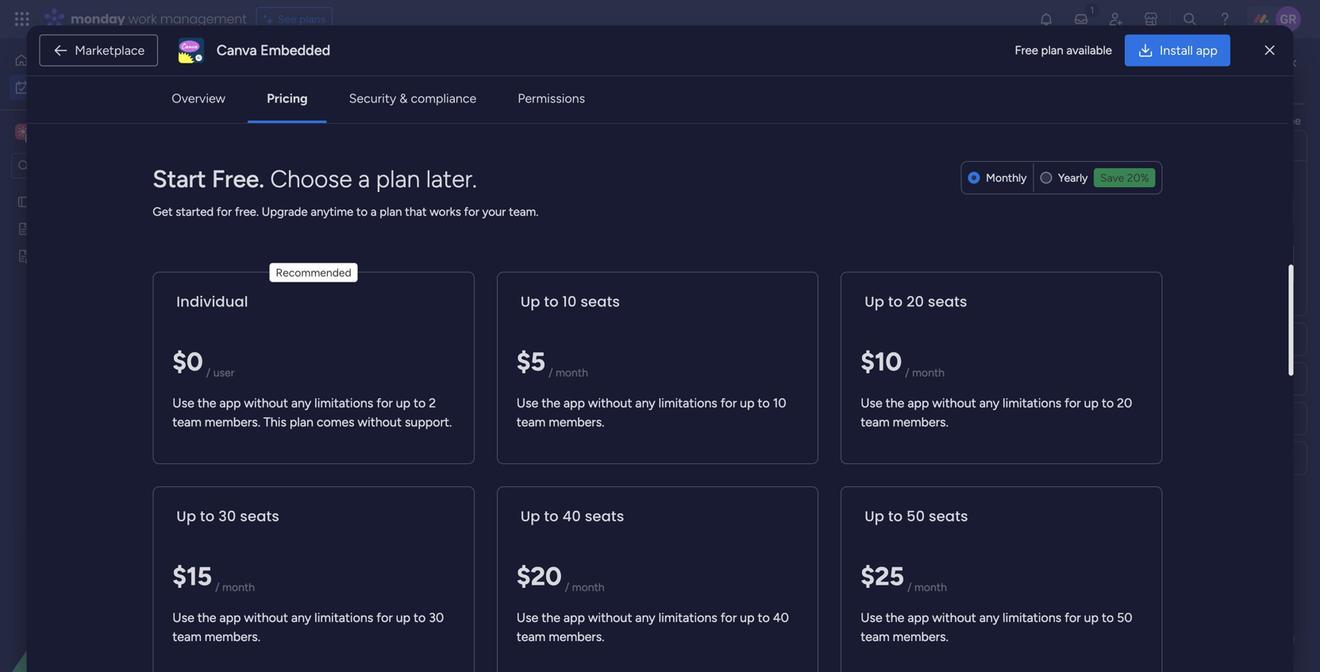 Task type: locate. For each thing, give the bounding box(es) containing it.
app inside button
[[1197, 43, 1218, 58]]

1 vertical spatial 2
[[327, 257, 334, 271]]

0 horizontal spatial 20
[[907, 292, 925, 312]]

date for date
[[1101, 453, 1125, 467]]

any for $5
[[636, 396, 656, 411]]

0 vertical spatial a
[[358, 165, 370, 193]]

0 vertical spatial project management link
[[805, 279, 952, 306]]

2 horizontal spatial 2
[[429, 396, 436, 411]]

up inside use the app without any limitations for up to 50 team members.
[[1085, 611, 1099, 626]]

2 vertical spatial a
[[328, 625, 337, 645]]

$15 / month
[[173, 561, 255, 594]]

1 public board image from the top
[[17, 195, 32, 210]]

to do list button
[[1216, 65, 1297, 91]]

team for $10
[[861, 415, 890, 430]]

without for $10
[[933, 396, 977, 411]]

/ left 1
[[344, 453, 351, 473]]

limitations for $20
[[659, 611, 718, 626]]

1 vertical spatial date
[[1101, 453, 1125, 467]]

up for $25
[[1085, 611, 1099, 626]]

0 vertical spatial 2
[[359, 200, 365, 214]]

month for $5
[[556, 366, 589, 380]]

notifications image
[[1039, 11, 1055, 27]]

/ right $5
[[549, 366, 553, 380]]

greg robinson
[[1073, 257, 1153, 271]]

/
[[347, 196, 355, 216], [316, 253, 324, 273], [206, 366, 211, 380], [549, 366, 553, 380], [906, 366, 910, 380], [341, 396, 349, 416], [344, 453, 351, 473], [215, 581, 220, 594], [565, 581, 570, 594], [908, 581, 912, 594], [378, 625, 386, 645]]

/ inside $5 / month
[[549, 366, 553, 380]]

team
[[173, 415, 202, 430], [517, 415, 546, 430], [861, 415, 890, 430], [173, 630, 202, 645], [517, 630, 546, 645], [861, 630, 890, 645]]

team down $5
[[517, 415, 546, 430]]

option
[[0, 188, 203, 191]]

month inside $10 / month
[[913, 366, 945, 380]]

1 horizontal spatial 2
[[359, 200, 365, 214]]

for for $0
[[377, 396, 393, 411]]

this week / 0 items
[[268, 396, 390, 416]]

use inside use the app without any limitations for up to 10 team members.
[[517, 396, 539, 411]]

my work
[[234, 60, 341, 95]]

application logo image
[[179, 38, 204, 63]]

people
[[1185, 114, 1220, 127]]

for for $20
[[721, 611, 737, 626]]

/ right $10
[[906, 366, 910, 380]]

/ inside $25 / month
[[908, 581, 912, 594]]

up up $20
[[521, 507, 541, 527]]

yearly
[[1059, 171, 1089, 184]]

without inside use the app without any limitations for up to 10 team members.
[[589, 396, 633, 411]]

0 vertical spatial public board image
[[17, 195, 32, 210]]

0 vertical spatial 40
[[563, 507, 581, 527]]

this up "next"
[[264, 415, 287, 430]]

1 horizontal spatial 40
[[773, 611, 789, 626]]

robinson
[[1103, 257, 1153, 271]]

date for date column
[[1029, 412, 1053, 426]]

app right "install"
[[1197, 43, 1218, 58]]

limitations inside use the app without any limitations for up to 2 team members. this plan comes without support.
[[315, 396, 374, 411]]

0 vertical spatial management
[[846, 287, 911, 301]]

+ add item
[[260, 514, 315, 528]]

new
[[258, 486, 281, 500]]

/ right '$15'
[[215, 581, 220, 594]]

1 vertical spatial project management
[[807, 315, 911, 328]]

use for $5
[[517, 396, 539, 411]]

any for $0
[[291, 396, 312, 411]]

team down $25
[[861, 630, 890, 645]]

app inside the use the app without any limitations for up to 20 team members.
[[908, 396, 930, 411]]

1 vertical spatial 10
[[773, 396, 787, 411]]

50 inside use the app without any limitations for up to 50 team members.
[[1118, 611, 1133, 626]]

up up '$15'
[[177, 507, 196, 527]]

free plan available
[[1015, 43, 1113, 57]]

up inside the use the app without any limitations for up to 30 team members.
[[396, 611, 411, 626]]

seats for $25
[[929, 507, 969, 527]]

members. for $15
[[205, 630, 261, 645]]

limitations inside the use the app without any limitations for up to 30 team members.
[[315, 611, 374, 626]]

0 vertical spatial project management
[[807, 287, 911, 301]]

up up $10
[[865, 292, 885, 312]]

the inside use the app without any limitations for up to 40 team members.
[[542, 611, 561, 626]]

management for first project management link from the top
[[846, 287, 911, 301]]

0
[[352, 400, 359, 414], [390, 629, 397, 643]]

team inside use the app without any limitations for up to 10 team members.
[[517, 415, 546, 430]]

month inside $20 / month
[[572, 581, 605, 594]]

column up mar
[[1068, 452, 1107, 465]]

list box
[[0, 185, 203, 484]]

0 vertical spatial 50
[[907, 507, 926, 527]]

seats up $20 / month
[[585, 507, 625, 527]]

greg robinson image
[[1276, 6, 1302, 32]]

my
[[234, 60, 271, 95]]

do
[[698, 488, 712, 500]]

main workspace
[[37, 124, 130, 139]]

team down '$15'
[[173, 630, 202, 645]]

1 horizontal spatial 50
[[1118, 611, 1133, 626]]

date up priority
[[1029, 412, 1053, 426]]

0 vertical spatial date
[[1029, 412, 1053, 426]]

0 vertical spatial item
[[362, 458, 385, 471]]

app inside use the app without any limitations for up to 10 team members.
[[564, 396, 585, 411]]

column up the priority column
[[1056, 412, 1095, 426]]

without down $25 / month
[[933, 611, 977, 626]]

40
[[563, 507, 581, 527], [773, 611, 789, 626]]

plan
[[1042, 43, 1064, 57], [376, 165, 420, 193], [380, 205, 402, 219], [290, 415, 314, 430]]

app down $15 / month in the left of the page
[[220, 611, 241, 626]]

app for $25
[[908, 611, 930, 626]]

0 horizontal spatial 50
[[907, 507, 926, 527]]

available
[[1067, 43, 1113, 57]]

team for $20
[[517, 630, 546, 645]]

app down $5 / month
[[564, 396, 585, 411]]

None text field
[[1029, 197, 1295, 225]]

1 management from the top
[[846, 287, 911, 301]]

members. inside use the app without any limitations for up to 50 team members.
[[893, 630, 949, 645]]

for inside the use the app without any limitations for up to 30 team members.
[[377, 611, 393, 626]]

team up board
[[861, 415, 890, 430]]

1 vertical spatial 50
[[1118, 611, 1133, 626]]

show?
[[1149, 176, 1181, 189]]

the left 'boards,'
[[1061, 114, 1078, 127]]

without for $5
[[589, 396, 633, 411]]

2 vertical spatial management
[[846, 487, 911, 501]]

None search field
[[302, 126, 446, 151]]

2 vertical spatial 2
[[429, 396, 436, 411]]

2 project management link from the top
[[805, 307, 952, 334]]

0 horizontal spatial 2
[[327, 257, 334, 271]]

the down $20 / month
[[542, 611, 561, 626]]

for inside use the app without any limitations for up to 2 team members. this plan comes without support.
[[377, 396, 393, 411]]

month for $10
[[913, 366, 945, 380]]

1 horizontal spatial 30
[[429, 611, 444, 626]]

3 project management link from the top
[[805, 479, 952, 506]]

up inside use the app without any limitations for up to 40 team members.
[[740, 611, 755, 626]]

month inside $5 / month
[[556, 366, 589, 380]]

1 vertical spatial column
[[1068, 452, 1107, 465]]

limitations inside use the app without any limitations for up to 10 team members.
[[659, 396, 718, 411]]

month inside $15 / month
[[222, 581, 255, 594]]

up for $20
[[740, 611, 755, 626]]

up for $5
[[521, 292, 541, 312]]

month inside $25 / month
[[915, 581, 948, 594]]

that
[[405, 205, 427, 219]]

up inside use the app without any limitations for up to 10 team members.
[[740, 396, 755, 411]]

2 right the anytime at the left top of page
[[359, 200, 365, 214]]

seats up $25 / month
[[929, 507, 969, 527]]

management
[[846, 287, 911, 301], [846, 315, 911, 328], [846, 487, 911, 501]]

items inside past dates / 2 items
[[367, 200, 395, 214]]

any inside use the app without any limitations for up to 50 team members.
[[980, 611, 1000, 626]]

team inside use the app without any limitations for up to 50 team members.
[[861, 630, 890, 645]]

a up get started for free. upgrade anytime to a plan that works for your team.
[[358, 165, 370, 193]]

0 inside without a date / 0 items
[[390, 629, 397, 643]]

up to 40 seats
[[521, 507, 625, 527]]

3 project from the top
[[807, 487, 843, 501]]

20
[[907, 292, 925, 312], [1118, 396, 1133, 411]]

see plans
[[278, 12, 326, 26]]

items
[[1067, 176, 1094, 189], [367, 200, 395, 214], [336, 257, 364, 271], [362, 400, 390, 414], [399, 629, 427, 643]]

main content
[[210, 38, 1321, 673]]

any inside use the app without any limitations for up to 40 team members.
[[636, 611, 656, 626]]

0 horizontal spatial 0
[[352, 400, 359, 414]]

up inside use the app without any limitations for up to 2 team members. this plan comes without support.
[[396, 396, 411, 411]]

team for $15
[[173, 630, 202, 645]]

main content containing past dates /
[[210, 38, 1321, 673]]

/ right date
[[378, 625, 386, 645]]

1 horizontal spatial 0
[[390, 629, 397, 643]]

3 project management from the top
[[807, 487, 911, 501]]

1 vertical spatial 20
[[1118, 396, 1133, 411]]

limitations for $15
[[315, 611, 374, 626]]

lottie animation image
[[0, 512, 203, 673]]

0 vertical spatial 0
[[352, 400, 359, 414]]

0 vertical spatial project
[[807, 287, 843, 301]]

item right 1
[[362, 458, 385, 471]]

without for $15
[[244, 611, 288, 626]]

2 project management from the top
[[807, 315, 911, 328]]

home link
[[10, 48, 193, 73]]

without
[[268, 625, 324, 645]]

1 vertical spatial 0
[[390, 629, 397, 643]]

main workspace button
[[11, 118, 155, 145]]

use the app without any limitations for up to 50 team members.
[[861, 611, 1133, 645]]

user
[[213, 366, 235, 380]]

use the app without any limitations for up to 40 team members.
[[517, 611, 789, 645]]

for for $10
[[1065, 396, 1082, 411]]

overview button
[[159, 83, 238, 114]]

app inside use the app without any limitations for up to 40 team members.
[[564, 611, 585, 626]]

the down $25 / month
[[886, 611, 905, 626]]

management
[[160, 10, 247, 28]]

week for this
[[300, 396, 338, 416]]

0 horizontal spatial 10
[[563, 292, 577, 312]]

week up next week / 1 item
[[300, 396, 338, 416]]

past
[[268, 196, 299, 216]]

use inside the use the app without any limitations for up to 20 team members.
[[861, 396, 883, 411]]

board
[[864, 453, 893, 467]]

anytime
[[311, 205, 354, 219]]

for inside use the app without any limitations for up to 10 team members.
[[721, 396, 737, 411]]

without inside use the app without any limitations for up to 40 team members.
[[589, 611, 633, 626]]

1 vertical spatial management
[[846, 315, 911, 328]]

for inside the use the app without any limitations for up to 20 team members.
[[1065, 396, 1082, 411]]

compliance
[[411, 91, 477, 106]]

month right $20
[[572, 581, 605, 594]]

1 horizontal spatial date
[[1101, 453, 1125, 467]]

team inside use the app without any limitations for up to 2 team members. this plan comes without support.
[[173, 415, 202, 430]]

item
[[362, 458, 385, 471], [293, 514, 315, 528]]

without down $20 / month
[[589, 611, 633, 626]]

members. inside use the app without any limitations for up to 10 team members.
[[549, 415, 605, 430]]

members. down user
[[205, 415, 261, 430]]

project management for 2nd project management link
[[807, 315, 911, 328]]

item right "add"
[[293, 514, 315, 528]]

seats for $15
[[240, 507, 280, 527]]

any inside use the app without any limitations for up to 2 team members. this plan comes without support.
[[291, 396, 312, 411]]

items inside this week / 0 items
[[362, 400, 390, 414]]

started
[[176, 205, 214, 219]]

the for $10
[[886, 396, 905, 411]]

members. down $5 / month
[[549, 415, 605, 430]]

2 vertical spatial project management
[[807, 487, 911, 501]]

members. for $25
[[893, 630, 949, 645]]

choose up dates
[[270, 165, 352, 193]]

choose
[[1020, 114, 1058, 127], [270, 165, 352, 193]]

main
[[37, 124, 64, 139]]

use down $25
[[861, 611, 883, 626]]

app for $15
[[220, 611, 241, 626]]

the for $25
[[886, 611, 905, 626]]

without down $5 / month
[[589, 396, 633, 411]]

later.
[[426, 165, 477, 193]]

use for $10
[[861, 396, 883, 411]]

week left 1
[[303, 453, 340, 473]]

limitations inside use the app without any limitations for up to 40 team members.
[[659, 611, 718, 626]]

use inside use the app without any limitations for up to 40 team members.
[[517, 611, 539, 626]]

app inside the use the app without any limitations for up to 30 team members.
[[220, 611, 241, 626]]

monday work management
[[71, 10, 247, 28]]

month right '$15'
[[222, 581, 255, 594]]

to inside use the app without any limitations for up to 2 team members. this plan comes without support.
[[414, 396, 426, 411]]

app down user
[[220, 396, 241, 411]]

get started for free. upgrade anytime to a plan that works for your team.
[[153, 205, 539, 219]]

team inside the use the app without any limitations for up to 20 team members.
[[861, 415, 890, 430]]

without for $0
[[244, 396, 288, 411]]

1 vertical spatial week
[[303, 453, 340, 473]]

2 management from the top
[[846, 315, 911, 328]]

/ left user
[[206, 366, 211, 380]]

week for next
[[303, 453, 340, 473]]

the inside use the app without any limitations for up to 50 team members.
[[886, 611, 905, 626]]

limitations inside use the app without any limitations for up to 50 team members.
[[1003, 611, 1062, 626]]

use inside use the app without any limitations for up to 50 team members.
[[861, 611, 883, 626]]

management for 2nd project management link
[[846, 315, 911, 328]]

members. for $20
[[549, 630, 605, 645]]

select product image
[[14, 11, 30, 27]]

month right $10
[[913, 366, 945, 380]]

team down $0
[[173, 415, 202, 430]]

public board image
[[17, 195, 32, 210], [17, 222, 32, 237]]

0 horizontal spatial item
[[293, 514, 315, 528]]

1 vertical spatial public board image
[[17, 222, 32, 237]]

lottie animation element
[[0, 512, 203, 673]]

up for $10
[[865, 292, 885, 312]]

seats up $5 / month
[[581, 292, 620, 312]]

limitations
[[315, 396, 374, 411], [659, 396, 718, 411], [1003, 396, 1062, 411], [315, 611, 374, 626], [659, 611, 718, 626], [1003, 611, 1062, 626]]

limitations for $10
[[1003, 396, 1062, 411]]

1 horizontal spatial item
[[362, 458, 385, 471]]

the inside use the app without any limitations for up to 10 team members.
[[542, 396, 561, 411]]

install
[[1160, 43, 1194, 58]]

without down $10 / month
[[933, 396, 977, 411]]

0 horizontal spatial 40
[[563, 507, 581, 527]]

team down $20
[[517, 630, 546, 645]]

plan left the comes
[[290, 415, 314, 430]]

date up the mar 16
[[1101, 453, 1125, 467]]

app down $25 / month
[[908, 611, 930, 626]]

the
[[1061, 114, 1078, 127], [198, 396, 216, 411], [542, 396, 561, 411], [886, 396, 905, 411], [198, 611, 216, 626], [542, 611, 561, 626], [886, 611, 905, 626]]

up
[[396, 396, 411, 411], [740, 396, 755, 411], [1085, 396, 1099, 411], [396, 611, 411, 626], [740, 611, 755, 626], [1085, 611, 1099, 626]]

use down $0
[[173, 396, 194, 411]]

new item
[[258, 486, 307, 500]]

members. for $5
[[549, 415, 605, 430]]

1 project management link from the top
[[805, 279, 952, 306]]

use the app without any limitations for up to 2 team members. this plan comes without support.
[[173, 396, 452, 430]]

0 vertical spatial column
[[1056, 412, 1095, 426]]

1 vertical spatial choose
[[270, 165, 352, 193]]

20%
[[1128, 171, 1150, 184]]

to
[[1245, 71, 1257, 85]]

this left the comes
[[268, 396, 296, 416]]

0 up the comes
[[352, 400, 359, 414]]

without inside the use the app without any limitations for up to 30 team members.
[[244, 611, 288, 626]]

1 vertical spatial project management link
[[805, 307, 952, 334]]

members. inside the use the app without any limitations for up to 20 team members.
[[893, 415, 949, 430]]

$0 / user
[[173, 347, 235, 380]]

use down $5
[[517, 396, 539, 411]]

overview
[[172, 91, 226, 106]]

a left date
[[328, 625, 337, 645]]

without down $15 / month in the left of the page
[[244, 611, 288, 626]]

0 horizontal spatial date
[[1029, 412, 1053, 426]]

any inside the use the app without any limitations for up to 20 team members.
[[980, 396, 1000, 411]]

priority column
[[1029, 452, 1107, 465]]

choose left 'boards,'
[[1020, 114, 1058, 127]]

see
[[278, 12, 297, 26]]

$25 / month
[[861, 561, 948, 594]]

members. down $20 / month
[[549, 630, 605, 645]]

any for $10
[[980, 396, 1000, 411]]

2 project from the top
[[807, 315, 843, 328]]

for inside use the app without any limitations for up to 40 team members.
[[721, 611, 737, 626]]

marketplace
[[75, 43, 145, 58]]

see
[[1284, 114, 1302, 127]]

members. inside use the app without any limitations for up to 40 team members.
[[549, 630, 605, 645]]

2 vertical spatial project management link
[[805, 479, 952, 506]]

1 vertical spatial project
[[807, 315, 843, 328]]

use inside use the app without any limitations for up to 2 team members. this plan comes without support.
[[173, 396, 194, 411]]

limitations inside the use the app without any limitations for up to 20 team members.
[[1003, 396, 1062, 411]]

for for $25
[[1065, 611, 1082, 626]]

10 inside use the app without any limitations for up to 10 team members.
[[773, 396, 787, 411]]

0 vertical spatial 10
[[563, 292, 577, 312]]

members. inside use the app without any limitations for up to 2 team members. this plan comes without support.
[[205, 415, 261, 430]]

3 management from the top
[[846, 487, 911, 501]]

app inside use the app without any limitations for up to 2 team members. this plan comes without support.
[[220, 396, 241, 411]]

use down '$15'
[[173, 611, 194, 626]]

the inside the use the app without any limitations for up to 20 team members.
[[886, 396, 905, 411]]

1 horizontal spatial choose
[[1020, 114, 1058, 127]]

month for $15
[[222, 581, 255, 594]]

seats for $20
[[585, 507, 625, 527]]

for inside use the app without any limitations for up to 50 team members.
[[1065, 611, 1082, 626]]

1 horizontal spatial 20
[[1118, 396, 1133, 411]]

/ right today
[[316, 253, 324, 273]]

Filter dashboard by text search field
[[302, 126, 446, 151]]

1 horizontal spatial 10
[[773, 396, 787, 411]]

team for $25
[[861, 630, 890, 645]]

mar
[[1097, 486, 1115, 499]]

security & compliance
[[349, 91, 477, 106]]

0 right date
[[390, 629, 397, 643]]

seats up $10 / month
[[928, 292, 968, 312]]

should
[[1097, 176, 1129, 189]]

without up "next"
[[244, 396, 288, 411]]

use down $10
[[861, 396, 883, 411]]

members. down $10 / month
[[893, 415, 949, 430]]

the for $0
[[198, 396, 216, 411]]

the down user
[[198, 396, 216, 411]]

any
[[291, 396, 312, 411], [636, 396, 656, 411], [980, 396, 1000, 411], [291, 611, 312, 626], [636, 611, 656, 626], [980, 611, 1000, 626]]

members. down $25 / month
[[893, 630, 949, 645]]

app down $10 / month
[[908, 396, 930, 411]]

permissions button
[[505, 83, 598, 114]]

greg robinson image
[[1043, 252, 1067, 276]]

the inside the use the app without any limitations for up to 30 team members.
[[198, 611, 216, 626]]

project for 2nd project management link
[[807, 315, 843, 328]]

30
[[218, 507, 236, 527], [429, 611, 444, 626]]

month right $25
[[915, 581, 948, 594]]

the down $15 / month in the left of the page
[[198, 611, 216, 626]]

/ right dates
[[347, 196, 355, 216]]

/ right $20
[[565, 581, 570, 594]]

install app
[[1160, 43, 1218, 58]]

0 horizontal spatial choose
[[270, 165, 352, 193]]

use down $20
[[517, 611, 539, 626]]

app down $20 / month
[[564, 611, 585, 626]]

2 inside today / 2 items
[[327, 257, 334, 271]]

2 inside use the app without any limitations for up to 2 team members. this plan comes without support.
[[429, 396, 436, 411]]

a right the anytime at the left top of page
[[371, 205, 377, 219]]

1 vertical spatial item
[[293, 514, 315, 528]]

seats down new
[[240, 507, 280, 527]]

2
[[359, 200, 365, 214], [327, 257, 334, 271], [429, 396, 436, 411]]

any for $25
[[980, 611, 1000, 626]]

limitations for $0
[[315, 396, 374, 411]]

2 vertical spatial project
[[807, 487, 843, 501]]

0 vertical spatial choose
[[1020, 114, 1058, 127]]

without inside the use the app without any limitations for up to 20 team members.
[[933, 396, 977, 411]]

use for $25
[[861, 611, 883, 626]]

choose the boards, columns and people you'd like to see
[[1020, 114, 1302, 127]]

20 inside the use the app without any limitations for up to 20 team members.
[[1118, 396, 1133, 411]]

save 20%
[[1101, 171, 1150, 184]]

up down board
[[865, 507, 885, 527]]

month right $5
[[556, 366, 589, 380]]

use inside the use the app without any limitations for up to 30 team members.
[[173, 611, 194, 626]]

the for $15
[[198, 611, 216, 626]]

permissions
[[518, 91, 585, 106]]

app for $10
[[908, 396, 930, 411]]

up for $15
[[396, 611, 411, 626]]

30 inside the use the app without any limitations for up to 30 team members.
[[429, 611, 444, 626]]

to inside main content
[[1271, 114, 1282, 127]]

2 right today
[[327, 257, 334, 271]]

members. inside the use the app without any limitations for up to 30 team members.
[[205, 630, 261, 645]]

plan left that
[[380, 205, 402, 219]]

app inside use the app without any limitations for up to 50 team members.
[[908, 611, 930, 626]]

this inside use the app without any limitations for up to 2 team members. this plan comes without support.
[[264, 415, 287, 430]]

column for priority column
[[1068, 452, 1107, 465]]

1 vertical spatial 40
[[773, 611, 789, 626]]

1 project management from the top
[[807, 287, 911, 301]]

to inside use the app without any limitations for up to 10 team members.
[[758, 396, 770, 411]]

any inside use the app without any limitations for up to 10 team members.
[[636, 396, 656, 411]]

the down $10 / month
[[886, 396, 905, 411]]

use
[[173, 396, 194, 411], [517, 396, 539, 411], [861, 396, 883, 411], [173, 611, 194, 626], [517, 611, 539, 626], [861, 611, 883, 626]]

any inside the use the app without any limitations for up to 30 team members.
[[291, 611, 312, 626]]

workspace image
[[17, 123, 29, 141]]

up to 10 seats
[[521, 292, 620, 312]]

0 vertical spatial week
[[300, 396, 338, 416]]

/ right $25
[[908, 581, 912, 594]]

up inside the use the app without any limitations for up to 20 team members.
[[1085, 396, 1099, 411]]

up up $5
[[521, 292, 541, 312]]

team inside use the app without any limitations for up to 40 team members.
[[517, 630, 546, 645]]

0 horizontal spatial 30
[[218, 507, 236, 527]]

1 vertical spatial 30
[[429, 611, 444, 626]]

the down $5 / month
[[542, 396, 561, 411]]

without inside use the app without any limitations for up to 50 team members.
[[933, 611, 977, 626]]

the inside use the app without any limitations for up to 2 team members. this plan comes without support.
[[198, 396, 216, 411]]

2 up support.
[[429, 396, 436, 411]]

past dates / 2 items
[[268, 196, 395, 216]]

members. down $15 / month in the left of the page
[[205, 630, 261, 645]]

1 project from the top
[[807, 287, 843, 301]]



Task type: describe. For each thing, give the bounding box(es) containing it.
we
[[1132, 176, 1146, 189]]

security
[[349, 91, 397, 106]]

mar 16
[[1097, 486, 1128, 499]]

limitations for $5
[[659, 396, 718, 411]]

whose
[[1029, 176, 1064, 189]]

items inside today / 2 items
[[336, 257, 364, 271]]

item
[[284, 486, 307, 500]]

greg
[[1073, 257, 1100, 271]]

invite members image
[[1109, 11, 1125, 27]]

up for $25
[[865, 507, 885, 527]]

up to 30 seats
[[177, 507, 280, 527]]

boards,
[[1080, 114, 1117, 127]]

help image
[[1218, 11, 1234, 27]]

seats for $5
[[581, 292, 620, 312]]

pricing button
[[254, 83, 321, 114]]

dapulse x slim image
[[1266, 41, 1275, 60]]

save
[[1101, 171, 1125, 184]]

start free. choose a plan later.
[[153, 165, 477, 193]]

use for $15
[[173, 611, 194, 626]]

choose inside main content
[[1020, 114, 1058, 127]]

team for $5
[[517, 415, 546, 430]]

to inside the use the app without any limitations for up to 30 team members.
[[414, 611, 426, 626]]

today
[[268, 253, 313, 273]]

month for $20
[[572, 581, 605, 594]]

without right the comes
[[358, 415, 402, 430]]

item inside next week / 1 item
[[362, 458, 385, 471]]

to inside use the app without any limitations for up to 40 team members.
[[758, 611, 770, 626]]

1 vertical spatial a
[[371, 205, 377, 219]]

monday marketplace image
[[1144, 11, 1160, 27]]

home option
[[10, 48, 193, 73]]

none search field inside main content
[[302, 126, 446, 151]]

search everything image
[[1183, 11, 1199, 27]]

free.
[[235, 205, 259, 219]]

use for $0
[[173, 396, 194, 411]]

16
[[1117, 486, 1128, 499]]

security & compliance button
[[336, 83, 489, 114]]

support.
[[405, 415, 452, 430]]

$10 / month
[[861, 347, 945, 380]]

upgrade
[[262, 205, 308, 219]]

use the app without any limitations for up to 30 team members.
[[173, 611, 444, 645]]

&
[[400, 91, 408, 106]]

project management for third project management link from the top
[[807, 487, 911, 501]]

without for $25
[[933, 611, 977, 626]]

$5 / month
[[517, 347, 589, 380]]

monthly
[[987, 171, 1027, 184]]

free.
[[212, 165, 264, 193]]

1
[[355, 458, 360, 471]]

for for $15
[[377, 611, 393, 626]]

group
[[708, 453, 739, 467]]

to do list
[[1245, 71, 1290, 85]]

next
[[268, 453, 299, 473]]

up for $5
[[740, 396, 755, 411]]

1 image
[[1086, 1, 1100, 19]]

priority
[[1029, 452, 1065, 465]]

items inside without a date / 0 items
[[399, 629, 427, 643]]

$15
[[173, 561, 212, 592]]

use for $20
[[517, 611, 539, 626]]

app for $20
[[564, 611, 585, 626]]

to-
[[683, 488, 698, 500]]

without for $20
[[589, 611, 633, 626]]

a inside main content
[[328, 625, 337, 645]]

40 inside use the app without any limitations for up to 40 team members.
[[773, 611, 789, 626]]

2 inside past dates / 2 items
[[359, 200, 365, 214]]

do
[[1260, 71, 1273, 85]]

start
[[153, 165, 206, 193]]

next week / 1 item
[[268, 453, 385, 473]]

monday
[[71, 10, 125, 28]]

team.
[[509, 205, 539, 219]]

the inside main content
[[1061, 114, 1078, 127]]

plan up that
[[376, 165, 420, 193]]

comes
[[317, 415, 355, 430]]

use the app without any limitations for up to 10 team members.
[[517, 396, 787, 430]]

/ inside $20 / month
[[565, 581, 570, 594]]

date
[[341, 625, 375, 645]]

seats for $10
[[928, 292, 968, 312]]

project management for first project management link from the top
[[807, 287, 911, 301]]

the for $5
[[542, 396, 561, 411]]

private board image
[[17, 249, 32, 264]]

plans
[[299, 12, 326, 26]]

canva embedded
[[217, 42, 331, 59]]

update feed image
[[1074, 11, 1090, 27]]

for for $5
[[721, 396, 737, 411]]

any for $15
[[291, 611, 312, 626]]

/ inside $15 / month
[[215, 581, 220, 594]]

dates
[[303, 196, 344, 216]]

workspace
[[67, 124, 130, 139]]

none text field inside main content
[[1029, 197, 1295, 225]]

app for $5
[[564, 396, 585, 411]]

members. for $0
[[205, 415, 261, 430]]

any for $20
[[636, 611, 656, 626]]

work
[[277, 60, 341, 95]]

up for $0
[[396, 396, 411, 411]]

up to 50 seats
[[865, 507, 969, 527]]

pricing
[[267, 91, 308, 106]]

date column
[[1029, 412, 1095, 426]]

your
[[483, 205, 506, 219]]

to inside the use the app without any limitations for up to 20 team members.
[[1102, 396, 1115, 411]]

the for $20
[[542, 611, 561, 626]]

up to 20 seats
[[865, 292, 968, 312]]

workspace selection element
[[15, 122, 133, 143]]

see plans button
[[256, 7, 333, 31]]

column for date column
[[1056, 412, 1095, 426]]

individual
[[177, 292, 248, 312]]

app for $0
[[220, 396, 241, 411]]

recommended
[[276, 266, 352, 279]]

workspace image
[[15, 123, 31, 141]]

today / 2 items
[[268, 253, 364, 273]]

get
[[153, 205, 173, 219]]

/ up next week / 1 item
[[341, 396, 349, 416]]

+
[[260, 514, 267, 528]]

0 vertical spatial 30
[[218, 507, 236, 527]]

/ inside $0 / user
[[206, 366, 211, 380]]

0 inside this week / 0 items
[[352, 400, 359, 414]]

management for third project management link from the top
[[846, 487, 911, 501]]

$5
[[517, 347, 546, 377]]

project for first project management link from the top
[[807, 287, 843, 301]]

team for $0
[[173, 415, 202, 430]]

plan inside use the app without any limitations for up to 2 team members. this plan comes without support.
[[290, 415, 314, 430]]

members. for $10
[[893, 415, 949, 430]]

up for $15
[[177, 507, 196, 527]]

month for $25
[[915, 581, 948, 594]]

$25
[[861, 561, 905, 592]]

0 vertical spatial 20
[[907, 292, 925, 312]]

$20 / month
[[517, 561, 605, 594]]

plan right free
[[1042, 43, 1064, 57]]

list
[[1276, 71, 1290, 85]]

use the app without any limitations for up to 20 team members.
[[861, 396, 1133, 430]]

whose items should we show?
[[1029, 176, 1181, 189]]

save 20% button
[[1095, 168, 1156, 187]]

to inside use the app without any limitations for up to 50 team members.
[[1102, 611, 1115, 626]]

without a date / 0 items
[[268, 625, 427, 645]]

2 public board image from the top
[[17, 222, 32, 237]]

limitations for $25
[[1003, 611, 1062, 626]]

people
[[993, 453, 1027, 467]]

up for $20
[[521, 507, 541, 527]]

like
[[1252, 114, 1268, 127]]

project for third project management link from the top
[[807, 487, 843, 501]]

works
[[430, 205, 461, 219]]

this inside main content
[[268, 396, 296, 416]]

up for $10
[[1085, 396, 1099, 411]]

/ inside $10 / month
[[906, 366, 910, 380]]

$0
[[173, 347, 203, 377]]

install app button
[[1126, 35, 1231, 66]]



Task type: vqa. For each thing, say whether or not it's contained in the screenshot.
Centralize your work on monday.com element on the top of the page
no



